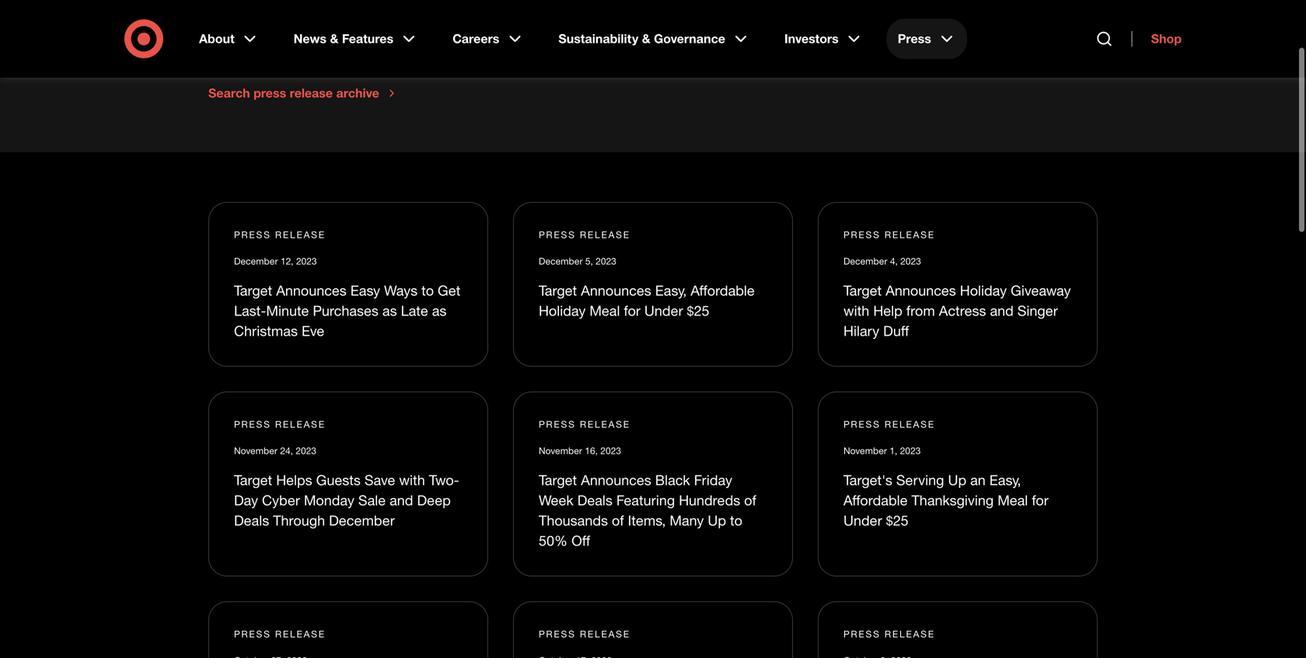 Task type: locate. For each thing, give the bounding box(es) containing it.
1 horizontal spatial with
[[844, 303, 870, 319]]

0 horizontal spatial up
[[708, 512, 726, 529]]

2023 for holiday
[[901, 255, 922, 267]]

2 horizontal spatial november
[[844, 445, 887, 457]]

3 november from the left
[[844, 445, 887, 457]]

announces up featuring
[[581, 472, 652, 489]]

press release
[[234, 229, 326, 241], [539, 229, 631, 241], [844, 229, 936, 241], [234, 419, 326, 430], [539, 419, 631, 430], [844, 419, 936, 430], [234, 629, 326, 640], [539, 629, 631, 640], [844, 629, 936, 640]]

2023 right 1,
[[900, 445, 921, 457]]

holiday
[[960, 282, 1007, 299], [539, 303, 586, 319]]

deals down the day
[[234, 512, 269, 529]]

deep
[[417, 492, 451, 509]]

1 vertical spatial and
[[390, 492, 413, 509]]

announces for from
[[886, 282, 956, 299]]

2023 right 5, on the top of the page
[[596, 255, 617, 267]]

1 vertical spatial up
[[708, 512, 726, 529]]

deals inside 'target announces black friday week deals featuring hundreds of thousands of items, many up to 50% off'
[[578, 492, 613, 509]]

0 horizontal spatial for
[[624, 303, 641, 319]]

as
[[383, 303, 397, 319], [432, 303, 447, 319]]

affordable
[[691, 282, 755, 299], [844, 492, 908, 509]]

news
[[294, 31, 327, 46]]

release for easy
[[275, 229, 326, 241]]

0 horizontal spatial deals
[[234, 512, 269, 529]]

1 vertical spatial $25
[[886, 512, 909, 529]]

november left 24,
[[234, 445, 278, 457]]

target for target announces holiday giveaway with help from actress and singer hilary duff
[[844, 282, 882, 299]]

under inside target announces easy, affordable holiday meal for under $25
[[645, 303, 683, 319]]

december left 4, at the right top of page
[[844, 255, 888, 267]]

1 horizontal spatial meal
[[998, 492, 1028, 509]]

0 vertical spatial to
[[422, 282, 434, 299]]

1 vertical spatial under
[[844, 512, 883, 529]]

of right hundreds
[[745, 492, 757, 509]]

to down hundreds
[[730, 512, 743, 529]]

help
[[874, 303, 903, 319]]

target announces black friday week deals featuring hundreds of thousands of items, many up to 50% off
[[539, 472, 757, 549]]

target's
[[844, 472, 893, 489]]

announces up the minute
[[276, 282, 347, 299]]

to inside 'target announces black friday week deals featuring hundreds of thousands of items, many up to 50% off'
[[730, 512, 743, 529]]

sustainability
[[559, 31, 639, 46]]

1 horizontal spatial affordable
[[844, 492, 908, 509]]

late
[[401, 303, 428, 319]]

1 horizontal spatial november
[[539, 445, 582, 457]]

news & features link
[[283, 19, 429, 59]]

affordable inside target announces easy, affordable holiday meal for under $25
[[691, 282, 755, 299]]

release for guests
[[275, 419, 326, 430]]

1 horizontal spatial easy,
[[990, 472, 1021, 489]]

governance
[[654, 31, 726, 46]]

many
[[670, 512, 704, 529]]

0 vertical spatial up
[[948, 472, 967, 489]]

meal inside target's serving up an easy, affordable thanksgiving meal for under $25
[[998, 492, 1028, 509]]

target down december 5, 2023
[[539, 282, 577, 299]]

news & features
[[294, 31, 394, 46]]

press release for target's serving up an easy, affordable thanksgiving meal for under $25
[[844, 419, 936, 430]]

december
[[234, 255, 278, 267], [539, 255, 583, 267], [844, 255, 888, 267], [329, 512, 395, 529]]

december inside target helps guests save with two- day cyber monday sale and deep deals through december
[[329, 512, 395, 529]]

0 horizontal spatial and
[[390, 492, 413, 509]]

up down hundreds
[[708, 512, 726, 529]]

search
[[208, 86, 250, 101]]

investors
[[785, 31, 839, 46]]

ways
[[384, 282, 418, 299]]

1 vertical spatial for
[[1032, 492, 1049, 509]]

holiday down december 5, 2023
[[539, 303, 586, 319]]

2023 right 16,
[[601, 445, 621, 457]]

with inside target announces holiday giveaway with help from actress and singer hilary duff
[[844, 303, 870, 319]]

2023
[[296, 255, 317, 267], [596, 255, 617, 267], [901, 255, 922, 267], [296, 445, 317, 457], [601, 445, 621, 457], [900, 445, 921, 457]]

release for up
[[885, 419, 936, 430]]

meal right the thanksgiving
[[998, 492, 1028, 509]]

and left singer
[[990, 303, 1014, 319]]

& left governance
[[642, 31, 651, 46]]

1 horizontal spatial $25
[[886, 512, 909, 529]]

0 horizontal spatial easy,
[[655, 282, 687, 299]]

1 horizontal spatial to
[[730, 512, 743, 529]]

november left 16,
[[539, 445, 582, 457]]

to left the get
[[422, 282, 434, 299]]

sustainability & governance
[[559, 31, 726, 46]]

1 & from the left
[[330, 31, 339, 46]]

0 horizontal spatial as
[[383, 303, 397, 319]]

november for target helps guests save with two- day cyber monday sale and deep deals through december
[[234, 445, 278, 457]]

release
[[290, 86, 333, 101]]

2 & from the left
[[642, 31, 651, 46]]

for
[[624, 303, 641, 319], [1032, 492, 1049, 509]]

0 horizontal spatial &
[[330, 31, 339, 46]]

with up the deep
[[399, 472, 425, 489]]

target
[[234, 282, 272, 299], [539, 282, 577, 299], [844, 282, 882, 299], [234, 472, 272, 489], [539, 472, 577, 489]]

announces inside 'target announces black friday week deals featuring hundreds of thousands of items, many up to 50% off'
[[581, 472, 652, 489]]

1 horizontal spatial up
[[948, 472, 967, 489]]

meal inside target announces easy, affordable holiday meal for under $25
[[590, 303, 620, 319]]

0 vertical spatial easy,
[[655, 282, 687, 299]]

0 vertical spatial under
[[645, 303, 683, 319]]

0 horizontal spatial of
[[612, 512, 624, 529]]

with
[[844, 303, 870, 319], [399, 472, 425, 489]]

1 vertical spatial affordable
[[844, 492, 908, 509]]

hilary
[[844, 323, 880, 339]]

0 vertical spatial with
[[844, 303, 870, 319]]

and
[[990, 303, 1014, 319], [390, 492, 413, 509]]

actress
[[939, 303, 987, 319]]

careers link
[[442, 19, 535, 59]]

2023 right 24,
[[296, 445, 317, 457]]

through
[[273, 512, 325, 529]]

search press release archive link
[[208, 86, 398, 101]]

1 horizontal spatial &
[[642, 31, 651, 46]]

0 horizontal spatial affordable
[[691, 282, 755, 299]]

announces down 5, on the top of the page
[[581, 282, 652, 299]]

easy,
[[655, 282, 687, 299], [990, 472, 1021, 489]]

0 horizontal spatial november
[[234, 445, 278, 457]]

1 horizontal spatial deals
[[578, 492, 613, 509]]

1 vertical spatial meal
[[998, 492, 1028, 509]]

features
[[342, 31, 394, 46]]

2023 for guests
[[296, 445, 317, 457]]

press release for target announces easy, affordable holiday meal for under $25
[[539, 229, 631, 241]]

christmas
[[234, 323, 298, 339]]

november left 1,
[[844, 445, 887, 457]]

announces inside target announces holiday giveaway with help from actress and singer hilary duff
[[886, 282, 956, 299]]

target announces black friday week deals featuring hundreds of thousands of items, many up to 50% off link
[[539, 472, 757, 549]]

up inside target's serving up an easy, affordable thanksgiving meal for under $25
[[948, 472, 967, 489]]

december for target announces easy, affordable holiday meal for under $25
[[539, 255, 583, 267]]

1 horizontal spatial under
[[844, 512, 883, 529]]

archive
[[336, 86, 379, 101]]

0 horizontal spatial with
[[399, 472, 425, 489]]

deals
[[578, 492, 613, 509], [234, 512, 269, 529]]

1 vertical spatial holiday
[[539, 303, 586, 319]]

0 vertical spatial meal
[[590, 303, 620, 319]]

target up week
[[539, 472, 577, 489]]

as down ways
[[383, 303, 397, 319]]

december down 'sale'
[[329, 512, 395, 529]]

announces up from
[[886, 282, 956, 299]]

of
[[745, 492, 757, 509], [612, 512, 624, 529]]

2 november from the left
[[539, 445, 582, 457]]

november for target's serving up an easy, affordable thanksgiving meal for under $25
[[844, 445, 887, 457]]

deals up thousands at the left
[[578, 492, 613, 509]]

december left 12,
[[234, 255, 278, 267]]

giveaway
[[1011, 282, 1071, 299]]

1 horizontal spatial for
[[1032, 492, 1049, 509]]

target announces easy ways to get last-minute purchases as late as christmas eve link
[[234, 282, 461, 339]]

0 horizontal spatial under
[[645, 303, 683, 319]]

release
[[275, 229, 326, 241], [580, 229, 631, 241], [885, 229, 936, 241], [275, 419, 326, 430], [580, 419, 631, 430], [885, 419, 936, 430], [275, 629, 326, 640], [580, 629, 631, 640], [885, 629, 936, 640]]

0 horizontal spatial meal
[[590, 303, 620, 319]]

0 horizontal spatial to
[[422, 282, 434, 299]]

and inside target helps guests save with two- day cyber monday sale and deep deals through december
[[390, 492, 413, 509]]

up up the thanksgiving
[[948, 472, 967, 489]]

of left "items,"
[[612, 512, 624, 529]]

december 5, 2023
[[539, 255, 617, 267]]

1 vertical spatial with
[[399, 472, 425, 489]]

december 12, 2023
[[234, 255, 317, 267]]

with inside target helps guests save with two- day cyber monday sale and deep deals through december
[[399, 472, 425, 489]]

0 vertical spatial affordable
[[691, 282, 755, 299]]

purchases
[[313, 303, 379, 319]]

0 vertical spatial $25
[[687, 303, 710, 319]]

target inside target announces easy ways to get last-minute purchases as late as christmas eve
[[234, 282, 272, 299]]

2023 for black
[[601, 445, 621, 457]]

&
[[330, 31, 339, 46], [642, 31, 651, 46]]

meal
[[590, 303, 620, 319], [998, 492, 1028, 509]]

with up 'hilary'
[[844, 303, 870, 319]]

target inside target announces holiday giveaway with help from actress and singer hilary duff
[[844, 282, 882, 299]]

target up last-
[[234, 282, 272, 299]]

1 horizontal spatial of
[[745, 492, 757, 509]]

target up the day
[[234, 472, 272, 489]]

release for easy,
[[580, 229, 631, 241]]

monday
[[304, 492, 355, 509]]

press
[[254, 86, 286, 101]]

press release for target announces holiday giveaway with help from actress and singer hilary duff
[[844, 229, 936, 241]]

for inside target's serving up an easy, affordable thanksgiving meal for under $25
[[1032, 492, 1049, 509]]

24,
[[280, 445, 293, 457]]

to
[[422, 282, 434, 299], [730, 512, 743, 529]]

2023 right 4, at the right top of page
[[901, 255, 922, 267]]

1 vertical spatial easy,
[[990, 472, 1021, 489]]

target helps guests save with two- day cyber monday sale and deep deals through december link
[[234, 472, 459, 529]]

2023 right 12,
[[296, 255, 317, 267]]

week
[[539, 492, 574, 509]]

1 november from the left
[[234, 445, 278, 457]]

2023 for up
[[900, 445, 921, 457]]

2 as from the left
[[432, 303, 447, 319]]

target inside 'target announces black friday week deals featuring hundreds of thousands of items, many up to 50% off'
[[539, 472, 577, 489]]

1 horizontal spatial as
[[432, 303, 447, 319]]

1 as from the left
[[383, 303, 397, 319]]

0 vertical spatial and
[[990, 303, 1014, 319]]

from
[[907, 303, 935, 319]]

target inside target announces easy, affordable holiday meal for under $25
[[539, 282, 577, 299]]

1 vertical spatial of
[[612, 512, 624, 529]]

announces inside target announces easy, affordable holiday meal for under $25
[[581, 282, 652, 299]]

cyber
[[262, 492, 300, 509]]

deals inside target helps guests save with two- day cyber monday sale and deep deals through december
[[234, 512, 269, 529]]

holiday inside target announces easy, affordable holiday meal for under $25
[[539, 303, 586, 319]]

press
[[898, 31, 932, 46], [234, 229, 271, 241], [539, 229, 576, 241], [844, 229, 881, 241], [234, 419, 271, 430], [539, 419, 576, 430], [844, 419, 881, 430], [234, 629, 271, 640], [539, 629, 576, 640], [844, 629, 881, 640]]

under
[[645, 303, 683, 319], [844, 512, 883, 529]]

1 vertical spatial deals
[[234, 512, 269, 529]]

1 horizontal spatial holiday
[[960, 282, 1007, 299]]

0 horizontal spatial holiday
[[539, 303, 586, 319]]

& right news
[[330, 31, 339, 46]]

target up help
[[844, 282, 882, 299]]

0 vertical spatial holiday
[[960, 282, 1007, 299]]

target inside target helps guests save with two- day cyber monday sale and deep deals through december
[[234, 472, 272, 489]]

0 vertical spatial deals
[[578, 492, 613, 509]]

november
[[234, 445, 278, 457], [539, 445, 582, 457], [844, 445, 887, 457]]

1 horizontal spatial and
[[990, 303, 1014, 319]]

search press release archive
[[208, 86, 379, 101]]

& for governance
[[642, 31, 651, 46]]

announces for featuring
[[581, 472, 652, 489]]

0 vertical spatial for
[[624, 303, 641, 319]]

meal down 5, on the top of the page
[[590, 303, 620, 319]]

$25
[[687, 303, 710, 319], [886, 512, 909, 529]]

as down the get
[[432, 303, 447, 319]]

press link
[[887, 19, 967, 59]]

december left 5, on the top of the page
[[539, 255, 583, 267]]

0 horizontal spatial $25
[[687, 303, 710, 319]]

holiday up actress
[[960, 282, 1007, 299]]

and right 'sale'
[[390, 492, 413, 509]]

1 vertical spatial to
[[730, 512, 743, 529]]

announces inside target announces easy ways to get last-minute purchases as late as christmas eve
[[276, 282, 347, 299]]



Task type: vqa. For each thing, say whether or not it's contained in the screenshot.
GUEST EXPERIENCE
no



Task type: describe. For each thing, give the bounding box(es) containing it.
announces for for
[[581, 282, 652, 299]]

guests
[[316, 472, 361, 489]]

easy, inside target's serving up an easy, affordable thanksgiving meal for under $25
[[990, 472, 1021, 489]]

release for black
[[580, 419, 631, 430]]

hundreds
[[679, 492, 741, 509]]

friday
[[694, 472, 733, 489]]

black
[[655, 472, 690, 489]]

featuring
[[617, 492, 675, 509]]

shop
[[1152, 31, 1182, 46]]

about link
[[188, 19, 270, 59]]

1,
[[890, 445, 898, 457]]

holiday inside target announces holiday giveaway with help from actress and singer hilary duff
[[960, 282, 1007, 299]]

about
[[199, 31, 235, 46]]

items,
[[628, 512, 666, 529]]

shop link
[[1132, 31, 1182, 47]]

november 1, 2023
[[844, 445, 921, 457]]

target for target announces black friday week deals featuring hundreds of thousands of items, many up to 50% off
[[539, 472, 577, 489]]

and inside target announces holiday giveaway with help from actress and singer hilary duff
[[990, 303, 1014, 319]]

helps
[[276, 472, 312, 489]]

target's serving up an easy, affordable thanksgiving meal for under $25 link
[[844, 472, 1049, 529]]

announces for last-
[[276, 282, 347, 299]]

sale
[[358, 492, 386, 509]]

with for hilary
[[844, 303, 870, 319]]

day
[[234, 492, 258, 509]]

$25 inside target's serving up an easy, affordable thanksgiving meal for under $25
[[886, 512, 909, 529]]

minute
[[266, 303, 309, 319]]

last-
[[234, 303, 266, 319]]

12,
[[281, 255, 294, 267]]

releases
[[208, 17, 370, 63]]

target helps guests save with two- day cyber monday sale and deep deals through december
[[234, 472, 459, 529]]

easy
[[351, 282, 380, 299]]

careers
[[453, 31, 500, 46]]

target announces easy, affordable holiday meal for under $25
[[539, 282, 755, 319]]

duff
[[884, 323, 909, 339]]

november 16, 2023
[[539, 445, 621, 457]]

5,
[[586, 255, 593, 267]]

release for holiday
[[885, 229, 936, 241]]

to inside target announces easy ways to get last-minute purchases as late as christmas eve
[[422, 282, 434, 299]]

under inside target's serving up an easy, affordable thanksgiving meal for under $25
[[844, 512, 883, 529]]

4,
[[890, 255, 898, 267]]

2023 for easy,
[[596, 255, 617, 267]]

affordable inside target's serving up an easy, affordable thanksgiving meal for under $25
[[844, 492, 908, 509]]

up inside 'target announces black friday week deals featuring hundreds of thousands of items, many up to 50% off'
[[708, 512, 726, 529]]

target announces holiday giveaway with help from actress and singer hilary duff link
[[844, 282, 1071, 339]]

2023 for easy
[[296, 255, 317, 267]]

sustainability & governance link
[[548, 19, 761, 59]]

easy, inside target announces easy, affordable holiday meal for under $25
[[655, 282, 687, 299]]

press release for target helps guests save with two- day cyber monday sale and deep deals through december
[[234, 419, 326, 430]]

november 24, 2023
[[234, 445, 317, 457]]

thousands
[[539, 512, 608, 529]]

singer
[[1018, 303, 1058, 319]]

off
[[572, 533, 590, 549]]

get
[[438, 282, 461, 299]]

16,
[[585, 445, 598, 457]]

target for target announces easy, affordable holiday meal for under $25
[[539, 282, 577, 299]]

target for target helps guests save with two- day cyber monday sale and deep deals through december
[[234, 472, 272, 489]]

december 4, 2023
[[844, 255, 922, 267]]

target announces easy, affordable holiday meal for under $25 link
[[539, 282, 755, 319]]

50%
[[539, 533, 568, 549]]

save
[[365, 472, 395, 489]]

$25 inside target announces easy, affordable holiday meal for under $25
[[687, 303, 710, 319]]

& for features
[[330, 31, 339, 46]]

december for target announces easy ways to get last-minute purchases as late as christmas eve
[[234, 255, 278, 267]]

with for and
[[399, 472, 425, 489]]

target for target announces easy ways to get last-minute purchases as late as christmas eve
[[234, 282, 272, 299]]

press release for target announces black friday week deals featuring hundreds of thousands of items, many up to 50% off
[[539, 419, 631, 430]]

serving
[[897, 472, 945, 489]]

press release for target announces easy ways to get last-minute purchases as late as christmas eve
[[234, 229, 326, 241]]

0 vertical spatial of
[[745, 492, 757, 509]]

december for target announces holiday giveaway with help from actress and singer hilary duff
[[844, 255, 888, 267]]

target announces holiday giveaway with help from actress and singer hilary duff
[[844, 282, 1071, 339]]

eve
[[302, 323, 325, 339]]

target announces easy ways to get last-minute purchases as late as christmas eve
[[234, 282, 461, 339]]

november for target announces black friday week deals featuring hundreds of thousands of items, many up to 50% off
[[539, 445, 582, 457]]

two-
[[429, 472, 459, 489]]

thanksgiving
[[912, 492, 994, 509]]

target's serving up an easy, affordable thanksgiving meal for under $25
[[844, 472, 1049, 529]]

investors link
[[774, 19, 875, 59]]

for inside target announces easy, affordable holiday meal for under $25
[[624, 303, 641, 319]]

an
[[971, 472, 986, 489]]



